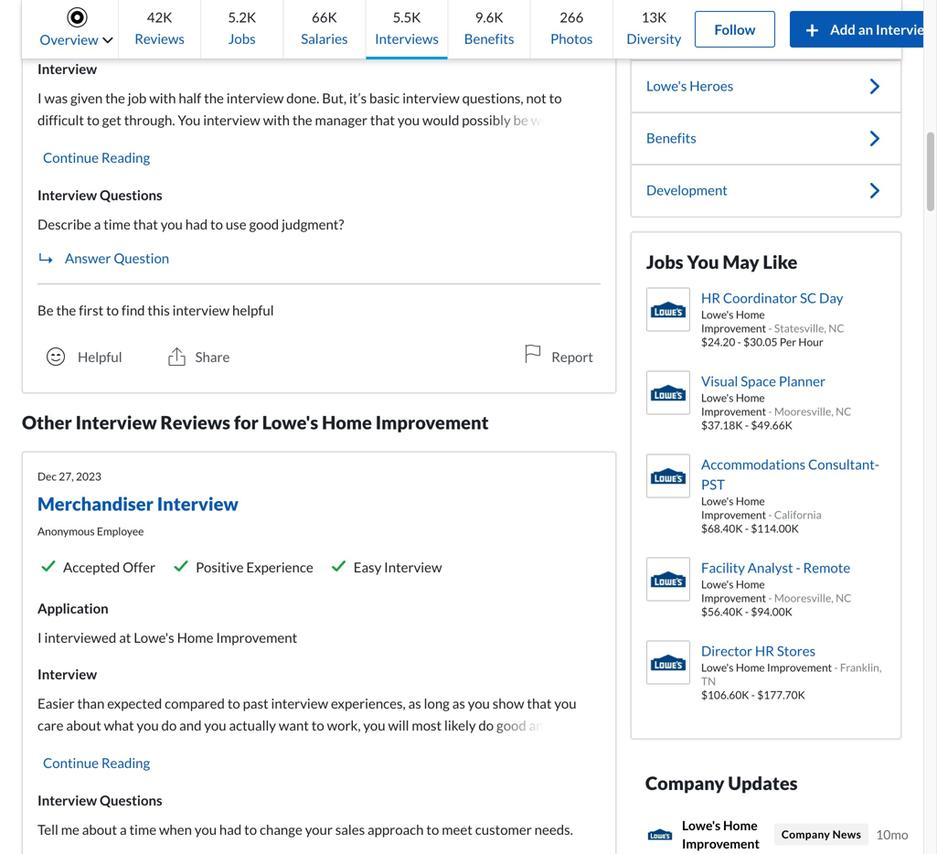 Task type: vqa. For each thing, say whether or not it's contained in the screenshot.
the Continue Reading button related to Reading
yes



Task type: locate. For each thing, give the bounding box(es) containing it.
merchandiser
[[37, 493, 154, 515]]

0 horizontal spatial do
[[161, 717, 177, 734]]

diversity
[[627, 30, 682, 47]]

and left pass
[[529, 717, 551, 734]]

2 continue from the top
[[43, 755, 99, 771]]

0 vertical spatial about
[[66, 717, 101, 734]]

that right show on the right bottom of the page
[[527, 695, 552, 712]]

you
[[398, 112, 420, 128], [161, 216, 183, 232], [468, 695, 490, 712], [555, 695, 577, 712], [137, 717, 159, 734], [204, 717, 226, 734], [363, 717, 386, 734], [195, 821, 217, 838]]

answer question
[[65, 250, 169, 266]]

0 horizontal spatial at
[[119, 629, 131, 646]]

2023
[[76, 470, 101, 483]]

0 horizontal spatial that
[[133, 216, 158, 232]]

about down the than on the left of the page
[[66, 717, 101, 734]]

0 vertical spatial mooresville,
[[775, 405, 834, 418]]

questions up the question
[[100, 187, 162, 203]]

lowe's home improvement image left the tn
[[647, 642, 690, 684]]

0 horizontal spatial company
[[646, 772, 725, 794]]

and down compared
[[179, 717, 202, 734]]

1 vertical spatial at
[[119, 629, 131, 646]]

continue down difficult
[[43, 149, 99, 166]]

0 horizontal spatial you
[[178, 112, 201, 128]]

1 vertical spatial mooresville,
[[775, 591, 834, 605]]

interview questions for interview
[[37, 792, 162, 809]]

approach
[[368, 821, 424, 838]]

lowe's left 66k salaries
[[250, 24, 291, 40]]

find
[[122, 302, 145, 318]]

lowe's up $24.20
[[701, 308, 734, 321]]

1 vertical spatial questions
[[100, 792, 162, 809]]

1 vertical spatial a
[[120, 821, 127, 838]]

0 vertical spatial reading
[[101, 149, 150, 166]]

as left long at bottom left
[[408, 695, 421, 712]]

long
[[424, 695, 450, 712]]

pass
[[554, 717, 581, 734]]

2 lowe's home improvement image from the top
[[647, 558, 690, 600]]

a right the describe
[[94, 216, 101, 232]]

do down compared
[[161, 717, 177, 734]]

2 questions from the top
[[100, 792, 162, 809]]

2 vertical spatial that
[[527, 695, 552, 712]]

company left news
[[782, 828, 830, 841]]

2 continue reading button from the top
[[37, 751, 156, 775]]

mooresville, inside facility analyst - remote lowe's home improvement - mooresville, nc $56.40k - $94.00k
[[775, 591, 834, 605]]

reading inside i was given the job with half the interview done. but, it's basic interview questions, not to difficult to get through. you interview with the manager that you would possibly be working under. continue reading
[[101, 149, 150, 166]]

1 and from the left
[[179, 717, 202, 734]]

0 vertical spatial benefits
[[464, 30, 514, 47]]

2 mooresville, from the top
[[775, 591, 834, 605]]

266
[[560, 9, 584, 25]]

1 horizontal spatial as
[[452, 695, 465, 712]]

lowe's heroes link
[[632, 61, 901, 112]]

accommodations consultant- pst link
[[701, 456, 880, 493]]

you up the question
[[161, 216, 183, 232]]

1 horizontal spatial had
[[219, 821, 242, 838]]

you left may
[[687, 251, 719, 273]]

lowe's home improvement image
[[647, 372, 690, 414], [647, 455, 690, 497]]

half
[[179, 90, 201, 106]]

2 interview questions from the top
[[37, 792, 162, 809]]

i for interviewed
[[37, 629, 42, 646]]

development link
[[632, 165, 901, 216]]

1 vertical spatial good
[[497, 717, 527, 734]]

had left use at the left
[[185, 216, 208, 232]]

home inside hr coordinator sc day lowe's home improvement - statesville, nc $24.20 - $30.05 per hour
[[736, 308, 765, 321]]

lowe's home improvement image left visual
[[647, 372, 690, 414]]

1 vertical spatial that
[[133, 216, 158, 232]]

judgment?
[[282, 216, 344, 232]]

coordinator
[[723, 289, 798, 306]]

interview questions up the describe
[[37, 187, 162, 203]]

jobs inside 5.2k jobs
[[228, 30, 256, 47]]

0 vertical spatial interview questions
[[37, 187, 162, 203]]

1 vertical spatial company
[[782, 828, 830, 841]]

benefits down 9.6k
[[464, 30, 514, 47]]

use
[[226, 216, 247, 232]]

1 vertical spatial reading
[[101, 755, 150, 771]]

i applied in-person. i interviewed at lowe's home improvement
[[37, 24, 414, 40]]

mooresville, up $94.00k in the bottom right of the page
[[775, 591, 834, 605]]

1 mooresville, from the top
[[775, 405, 834, 418]]

0 vertical spatial hr
[[701, 289, 721, 306]]

1 horizontal spatial company
[[782, 828, 830, 841]]

1 vertical spatial with
[[263, 112, 290, 128]]

at up expected
[[119, 629, 131, 646]]

1 questions from the top
[[100, 187, 162, 203]]

0 vertical spatial you
[[178, 112, 201, 128]]

nc up consultant-
[[836, 405, 852, 418]]

1 continue from the top
[[43, 149, 99, 166]]

than
[[77, 695, 105, 712]]

get
[[102, 112, 121, 128]]

the down "done."
[[293, 112, 312, 128]]

0 vertical spatial nc
[[829, 321, 845, 335]]

0 vertical spatial interviewed
[[161, 24, 233, 40]]

most
[[412, 717, 442, 734]]

at right 42k reviews
[[236, 24, 248, 40]]

1 horizontal spatial do
[[479, 717, 494, 734]]

0 vertical spatial company
[[646, 772, 725, 794]]

jobs
[[228, 30, 256, 47], [647, 251, 684, 273]]

0 vertical spatial lowe's home improvement
[[701, 661, 832, 674]]

reading down get
[[101, 149, 150, 166]]

to right not
[[549, 90, 562, 106]]

i was given the job with half the interview done. but, it's basic interview questions, not to difficult to get through. you interview with the manager that you would possibly be working under. continue reading
[[37, 90, 580, 166]]

5.5k
[[393, 9, 421, 25]]

employer logo image
[[646, 820, 675, 849]]

good right use at the left
[[249, 216, 279, 232]]

interview right easy
[[384, 559, 442, 575]]

add an interview link
[[790, 11, 937, 48]]

hr left 'stores'
[[755, 642, 775, 659]]

an
[[859, 21, 873, 37]]

5.2k
[[228, 9, 256, 25]]

california
[[775, 508, 822, 521]]

lowe's home improvement image left pst
[[647, 455, 690, 497]]

lowe's down facility
[[701, 578, 734, 591]]

$106.60k - $177.70k
[[701, 688, 805, 701]]

but,
[[322, 90, 347, 106]]

lowe's inside hr coordinator sc day lowe's home improvement - statesville, nc $24.20 - $30.05 per hour
[[701, 308, 734, 321]]

day
[[819, 289, 844, 306]]

0 vertical spatial time
[[104, 216, 131, 232]]

1 horizontal spatial you
[[687, 251, 719, 273]]

it's
[[349, 90, 367, 106]]

1 horizontal spatial good
[[497, 717, 527, 734]]

lowe's left heroes
[[647, 77, 687, 94]]

i left was
[[37, 90, 42, 106]]

1 vertical spatial interviewed
[[44, 629, 116, 646]]

to left meet
[[427, 821, 439, 838]]

continue down care at bottom left
[[43, 755, 99, 771]]

1 horizontal spatial at
[[236, 24, 248, 40]]

offer
[[123, 559, 156, 575]]

1 vertical spatial lowe's home improvement image
[[647, 455, 690, 497]]

jobs down development
[[647, 251, 684, 273]]

1 lowe's home improvement image from the top
[[647, 289, 690, 331]]

mooresville,
[[775, 405, 834, 418], [775, 591, 834, 605]]

nc inside hr coordinator sc day lowe's home improvement - statesville, nc $24.20 - $30.05 per hour
[[829, 321, 845, 335]]

continue reading button down get
[[37, 145, 156, 169]]

1 horizontal spatial hr
[[755, 642, 775, 659]]

1 vertical spatial hr
[[755, 642, 775, 659]]

lowe's inside visual space planner lowe's home improvement - mooresville, nc $37.18k - $49.66k
[[701, 391, 734, 404]]

0 vertical spatial continue reading button
[[37, 145, 156, 169]]

1 horizontal spatial benefits
[[647, 129, 697, 146]]

through.
[[124, 112, 175, 128]]

tell me about a time when you had to change your sales approach to meet customer needs.
[[37, 821, 573, 838]]

1 vertical spatial you
[[687, 251, 719, 273]]

interview up 2023
[[76, 412, 157, 434]]

0 vertical spatial questions
[[100, 187, 162, 203]]

1 vertical spatial continue
[[43, 755, 99, 771]]

time up answer question
[[104, 216, 131, 232]]

0 vertical spatial good
[[249, 216, 279, 232]]

you left would
[[398, 112, 420, 128]]

interview right an
[[876, 21, 936, 37]]

0 vertical spatial at
[[236, 24, 248, 40]]

nc down "remote"
[[836, 591, 852, 605]]

2 vertical spatial nc
[[836, 591, 852, 605]]

1 horizontal spatial that
[[370, 112, 395, 128]]

with down "done."
[[263, 112, 290, 128]]

1 vertical spatial interview questions
[[37, 792, 162, 809]]

time left when
[[129, 821, 156, 838]]

interview questions up me
[[37, 792, 162, 809]]

may
[[723, 251, 760, 273]]

i for applied
[[37, 24, 42, 40]]

the right be
[[56, 302, 76, 318]]

2 reading from the top
[[101, 755, 150, 771]]

for
[[234, 412, 259, 434]]

to left past
[[228, 695, 240, 712]]

i interviewed at lowe's home improvement
[[37, 629, 297, 646]]

i left applied
[[37, 24, 42, 40]]

about right me
[[82, 821, 117, 838]]

lowe's up expected
[[134, 629, 174, 646]]

about
[[66, 717, 101, 734], [82, 821, 117, 838]]

1 vertical spatial had
[[219, 821, 242, 838]]

nc down day
[[829, 321, 845, 335]]

0 vertical spatial reviews
[[135, 30, 185, 47]]

visual
[[701, 373, 738, 389]]

nc
[[829, 321, 845, 335], [836, 405, 852, 418], [836, 591, 852, 605]]

that inside easier than expected compared to past interview experiences, as long as you show that you care about what you do and you actually want to work, you will most likely do good and pass interview process. continue reading
[[527, 695, 552, 712]]

you down half
[[178, 112, 201, 128]]

good
[[249, 216, 279, 232], [497, 717, 527, 734]]

you
[[178, 112, 201, 128], [687, 251, 719, 273]]

0 vertical spatial lowe's home improvement image
[[647, 289, 690, 331]]

facility
[[701, 559, 745, 576]]

hour
[[799, 335, 824, 348]]

0 vertical spatial that
[[370, 112, 395, 128]]

visual space planner lowe's home improvement - mooresville, nc $37.18k - $49.66k
[[701, 373, 852, 432]]

sales
[[335, 821, 365, 838]]

you up pass
[[555, 695, 577, 712]]

do right likely
[[479, 717, 494, 734]]

interviewed
[[161, 24, 233, 40], [44, 629, 116, 646]]

1 interview questions from the top
[[37, 187, 162, 203]]

with
[[149, 90, 176, 106], [263, 112, 290, 128]]

1 vertical spatial time
[[129, 821, 156, 838]]

difficult
[[37, 112, 84, 128]]

1 continue reading button from the top
[[37, 145, 156, 169]]

1 horizontal spatial with
[[263, 112, 290, 128]]

your
[[305, 821, 333, 838]]

lowe's down visual
[[701, 391, 734, 404]]

1 vertical spatial continue reading button
[[37, 751, 156, 775]]

1 vertical spatial lowe's home improvement image
[[647, 558, 690, 600]]

as right long at bottom left
[[452, 695, 465, 712]]

-
[[769, 321, 772, 335], [738, 335, 742, 348], [769, 405, 772, 418], [745, 418, 749, 432], [769, 508, 772, 521], [745, 522, 749, 535], [796, 559, 801, 576], [769, 591, 772, 605], [745, 605, 749, 618], [832, 661, 840, 674], [752, 688, 755, 701]]

home inside lowe's home improvement
[[723, 818, 758, 833]]

lowe's right for
[[262, 412, 318, 434]]

2 do from the left
[[479, 717, 494, 734]]

interview right this
[[172, 302, 230, 318]]

positive
[[196, 559, 244, 575]]

0 horizontal spatial interviewed
[[44, 629, 116, 646]]

10mo
[[876, 827, 909, 842]]

1 vertical spatial nc
[[836, 405, 852, 418]]

1 reading from the top
[[101, 149, 150, 166]]

0 horizontal spatial benefits
[[464, 30, 514, 47]]

i down application
[[37, 629, 42, 646]]

continue reading button down what
[[37, 751, 156, 775]]

company up employer logo
[[646, 772, 725, 794]]

hr coordinator sc day lowe's home improvement - statesville, nc $24.20 - $30.05 per hour
[[701, 289, 845, 348]]

home
[[293, 24, 330, 40], [736, 308, 765, 321], [736, 391, 765, 404], [322, 412, 372, 434], [736, 494, 765, 508], [736, 578, 765, 591], [177, 629, 213, 646], [736, 661, 765, 674], [723, 818, 758, 833]]

2 vertical spatial lowe's home improvement image
[[647, 642, 690, 684]]

0 horizontal spatial hr
[[701, 289, 721, 306]]

the right half
[[204, 90, 224, 106]]

0 vertical spatial had
[[185, 216, 208, 232]]

about inside easier than expected compared to past interview experiences, as long as you show that you care about what you do and you actually want to work, you will most likely do good and pass interview process. continue reading
[[66, 717, 101, 734]]

helpful
[[78, 348, 122, 365]]

2 horizontal spatial that
[[527, 695, 552, 712]]

5.5k interviews
[[375, 9, 439, 47]]

1 vertical spatial benefits
[[647, 129, 697, 146]]

benefits up development
[[647, 129, 697, 146]]

0 vertical spatial with
[[149, 90, 176, 106]]

lowe's right employer logo
[[682, 818, 721, 833]]

reading down what
[[101, 755, 150, 771]]

lowe's home improvement down company updates
[[682, 818, 760, 851]]

company news
[[782, 828, 862, 841]]

0 horizontal spatial and
[[179, 717, 202, 734]]

interview down overview
[[37, 60, 97, 77]]

interviews
[[375, 30, 439, 47]]

$177.70k
[[757, 688, 805, 701]]

home inside visual space planner lowe's home improvement - mooresville, nc $37.18k - $49.66k
[[736, 391, 765, 404]]

reviews left for
[[160, 412, 230, 434]]

lowe's down pst
[[701, 494, 734, 508]]

accommodations consultant- pst lowe's home improvement - california $68.40k - $114.00k
[[701, 456, 880, 535]]

accepted
[[63, 559, 120, 575]]

lowe's home improvement down director hr stores link
[[701, 661, 832, 674]]

questions for interview
[[100, 792, 162, 809]]

lowe's inside accommodations consultant- pst lowe's home improvement - california $68.40k - $114.00k
[[701, 494, 734, 508]]

1 horizontal spatial a
[[120, 821, 127, 838]]

nc inside facility analyst - remote lowe's home improvement - mooresville, nc $56.40k - $94.00k
[[836, 591, 852, 605]]

you up likely
[[468, 695, 490, 712]]

time
[[104, 216, 131, 232], [129, 821, 156, 838]]

planner
[[779, 373, 826, 389]]

to right want on the left bottom of the page
[[312, 717, 324, 734]]

reviews
[[135, 30, 185, 47], [160, 412, 230, 434]]

0 horizontal spatial jobs
[[228, 30, 256, 47]]

company
[[646, 772, 725, 794], [782, 828, 830, 841]]

0 horizontal spatial a
[[94, 216, 101, 232]]

interview up want on the left bottom of the page
[[271, 695, 328, 712]]

was
[[44, 90, 68, 106]]

reviews down the '42k'
[[135, 30, 185, 47]]

follow
[[715, 21, 756, 37]]

hr inside hr coordinator sc day lowe's home improvement - statesville, nc $24.20 - $30.05 per hour
[[701, 289, 721, 306]]

company for company updates
[[646, 772, 725, 794]]

2 lowe's home improvement image from the top
[[647, 455, 690, 497]]

anonymous
[[37, 525, 95, 538]]

share
[[195, 348, 230, 365]]

1 do from the left
[[161, 717, 177, 734]]

0 vertical spatial lowe's home improvement image
[[647, 372, 690, 414]]

lowe's home improvement image down jobs you may like on the right top
[[647, 289, 690, 331]]

0 horizontal spatial good
[[249, 216, 279, 232]]

0 vertical spatial continue
[[43, 149, 99, 166]]

dec
[[37, 470, 57, 483]]

0 horizontal spatial with
[[149, 90, 176, 106]]

home inside accommodations consultant- pst lowe's home improvement - california $68.40k - $114.00k
[[736, 494, 765, 508]]

you inside i was given the job with half the interview done. but, it's basic interview questions, not to difficult to get through. you interview with the manager that you would possibly be working under. continue reading
[[398, 112, 420, 128]]

questions up when
[[100, 792, 162, 809]]

0 vertical spatial jobs
[[228, 30, 256, 47]]

lowe's home improvement image
[[647, 289, 690, 331], [647, 558, 690, 600], [647, 642, 690, 684]]

do
[[161, 717, 177, 734], [479, 717, 494, 734]]

a left when
[[120, 821, 127, 838]]

that down basic
[[370, 112, 395, 128]]

interview up easier
[[37, 666, 97, 682]]

improvement inside facility analyst - remote lowe's home improvement - mooresville, nc $56.40k - $94.00k
[[701, 591, 766, 605]]

0 horizontal spatial as
[[408, 695, 421, 712]]

i inside i was given the job with half the interview done. but, it's basic interview questions, not to difficult to get through. you interview with the manager that you would possibly be working under. continue reading
[[37, 90, 42, 106]]

lowe's heroes
[[647, 77, 734, 94]]

improvement inside accommodations consultant- pst lowe's home improvement - california $68.40k - $114.00k
[[701, 508, 766, 521]]

home inside facility analyst - remote lowe's home improvement - mooresville, nc $56.40k - $94.00k
[[736, 578, 765, 591]]

sc
[[800, 289, 817, 306]]

mooresville, down planner
[[775, 405, 834, 418]]

hr down jobs you may like on the right top
[[701, 289, 721, 306]]

1 lowe's home improvement image from the top
[[647, 372, 690, 414]]

good down show on the right bottom of the page
[[497, 717, 527, 734]]

past
[[243, 695, 269, 712]]

1 horizontal spatial jobs
[[647, 251, 684, 273]]

had left change on the bottom of page
[[219, 821, 242, 838]]

continue inside easier than expected compared to past interview experiences, as long as you show that you care about what you do and you actually want to work, you will most likely do good and pass interview process. continue reading
[[43, 755, 99, 771]]

1 horizontal spatial and
[[529, 717, 551, 734]]



Task type: describe. For each thing, give the bounding box(es) containing it.
lowe's home improvement image for visual
[[647, 372, 690, 414]]

questions,
[[462, 90, 524, 106]]

given
[[70, 90, 103, 106]]

nc for hr coordinator sc day
[[829, 321, 845, 335]]

to left change on the bottom of page
[[244, 821, 257, 838]]

1 horizontal spatial interviewed
[[161, 24, 233, 40]]

merchandiser interview
[[37, 493, 238, 515]]

news
[[833, 828, 862, 841]]

job
[[128, 90, 147, 106]]

the left job
[[105, 90, 125, 106]]

1 vertical spatial reviews
[[160, 412, 230, 434]]

show
[[493, 695, 524, 712]]

be
[[37, 302, 54, 318]]

42k reviews
[[135, 9, 185, 47]]

interview questions for reading
[[37, 187, 162, 203]]

pst
[[701, 476, 725, 493]]

to left get
[[87, 112, 99, 128]]

mooresville, inside visual space planner lowe's home improvement - mooresville, nc $37.18k - $49.66k
[[775, 405, 834, 418]]

to left find
[[106, 302, 119, 318]]

1 vertical spatial about
[[82, 821, 117, 838]]

change
[[260, 821, 303, 838]]

compared
[[165, 695, 225, 712]]

you down expected
[[137, 717, 159, 734]]

interview up positive
[[157, 493, 238, 515]]

overview
[[40, 31, 98, 48]]

experiences,
[[331, 695, 406, 712]]

positive experience
[[196, 559, 313, 575]]

question
[[114, 250, 169, 266]]

under.
[[37, 134, 75, 150]]

easy interview
[[354, 559, 442, 575]]

meet
[[442, 821, 473, 838]]

interview right through.
[[203, 112, 260, 128]]

0 horizontal spatial had
[[185, 216, 208, 232]]

actually
[[229, 717, 276, 734]]

questions for reading
[[100, 187, 162, 203]]

tell
[[37, 821, 58, 838]]

likely
[[445, 717, 476, 734]]

answer question link
[[37, 250, 169, 266]]

per
[[780, 335, 797, 348]]

answer
[[65, 250, 111, 266]]

reading inside easier than expected compared to past interview experiences, as long as you show that you care about what you do and you actually want to work, you will most likely do good and pass interview process. continue reading
[[101, 755, 150, 771]]

$30.05
[[744, 335, 778, 348]]

accommodations
[[701, 456, 806, 472]]

facility analyst - remote link
[[701, 559, 851, 576]]

director
[[701, 642, 753, 659]]

$94.00k
[[751, 605, 793, 618]]

employee
[[97, 525, 144, 538]]

customer
[[475, 821, 532, 838]]

describe
[[37, 216, 91, 232]]

in-
[[91, 24, 107, 40]]

interview left "done."
[[227, 90, 284, 106]]

other
[[22, 412, 72, 434]]

basic
[[369, 90, 400, 106]]

franklin, tn
[[701, 661, 882, 688]]

like
[[763, 251, 798, 273]]

done.
[[286, 90, 319, 106]]

updates
[[728, 772, 798, 794]]

1 vertical spatial jobs
[[647, 251, 684, 273]]

application
[[37, 600, 109, 616]]

describe a time that you had to use good judgment?
[[37, 216, 344, 232]]

improvement inside visual space planner lowe's home improvement - mooresville, nc $37.18k - $49.66k
[[701, 405, 766, 418]]

13k
[[642, 9, 667, 25]]

remote
[[803, 559, 851, 576]]

company for company news
[[782, 828, 830, 841]]

development
[[647, 182, 728, 198]]

interview down care at bottom left
[[37, 739, 95, 755]]

1 vertical spatial lowe's home improvement
[[682, 818, 760, 851]]

to left use at the left
[[210, 216, 223, 232]]

$24.20
[[701, 335, 736, 348]]

lowe's inside facility analyst - remote lowe's home improvement - mooresville, nc $56.40k - $94.00k
[[701, 578, 734, 591]]

hr coordinator sc day link
[[701, 289, 844, 306]]

process.
[[97, 739, 146, 755]]

$68.40k
[[701, 522, 743, 535]]

you inside i was given the job with half the interview done. but, it's basic interview questions, not to difficult to get through. you interview with the manager that you would possibly be working under. continue reading
[[178, 112, 201, 128]]

0 vertical spatial a
[[94, 216, 101, 232]]

accepted offer
[[63, 559, 156, 575]]

lowe's home improvement image for facility
[[647, 558, 690, 600]]

continue inside i was given the job with half the interview done. but, it's basic interview questions, not to difficult to get through. you interview with the manager that you would possibly be working under. continue reading
[[43, 149, 99, 166]]

i right person.
[[154, 24, 158, 40]]

merchandiser interview link
[[37, 493, 238, 515]]

$37.18k
[[701, 418, 743, 432]]

space
[[741, 373, 776, 389]]

tn
[[701, 675, 716, 688]]

continue reading button for reading
[[37, 145, 156, 169]]

care
[[37, 717, 64, 734]]

you right when
[[195, 821, 217, 838]]

66k
[[312, 9, 337, 25]]

lowe's up the tn
[[701, 661, 734, 674]]

interview up the describe
[[37, 187, 97, 203]]

will
[[388, 717, 409, 734]]

would
[[422, 112, 459, 128]]

lowe's home improvement image for accommodations
[[647, 455, 690, 497]]

lowe's home improvement image for hr
[[647, 289, 690, 331]]

1 as from the left
[[408, 695, 421, 712]]

manager
[[315, 112, 368, 128]]

experience
[[246, 559, 313, 575]]

5.2k jobs
[[228, 9, 256, 47]]

i for was
[[37, 90, 42, 106]]

you down experiences, on the left bottom of page
[[363, 717, 386, 734]]

13k diversity
[[627, 9, 682, 47]]

continue reading button for interview
[[37, 751, 156, 775]]

easier
[[37, 695, 75, 712]]

2 as from the left
[[452, 695, 465, 712]]

follow button
[[695, 11, 776, 48]]

person.
[[107, 24, 151, 40]]

statesville,
[[775, 321, 827, 335]]

what
[[104, 717, 134, 734]]

9.6k benefits
[[464, 9, 514, 47]]

$49.66k
[[751, 418, 793, 432]]

that inside i was given the job with half the interview done. but, it's basic interview questions, not to difficult to get through. you interview with the manager that you would possibly be working under. continue reading
[[370, 112, 395, 128]]

2 and from the left
[[529, 717, 551, 734]]

helpful
[[232, 302, 274, 318]]

nc inside visual space planner lowe's home improvement - mooresville, nc $37.18k - $49.66k
[[836, 405, 852, 418]]

interview up me
[[37, 792, 97, 809]]

you down compared
[[204, 717, 226, 734]]

good inside easier than expected compared to past interview experiences, as long as you show that you care about what you do and you actually want to work, you will most likely do good and pass interview process. continue reading
[[497, 717, 527, 734]]

nc for facility analyst - remote
[[836, 591, 852, 605]]

possibly
[[462, 112, 511, 128]]

lowe's inside lowe's home improvement
[[682, 818, 721, 833]]

facility analyst - remote lowe's home improvement - mooresville, nc $56.40k - $94.00k
[[701, 559, 852, 618]]

3 lowe's home improvement image from the top
[[647, 642, 690, 684]]

improvement inside hr coordinator sc day lowe's home improvement - statesville, nc $24.20 - $30.05 per hour
[[701, 321, 766, 335]]

interview up would
[[403, 90, 460, 106]]



